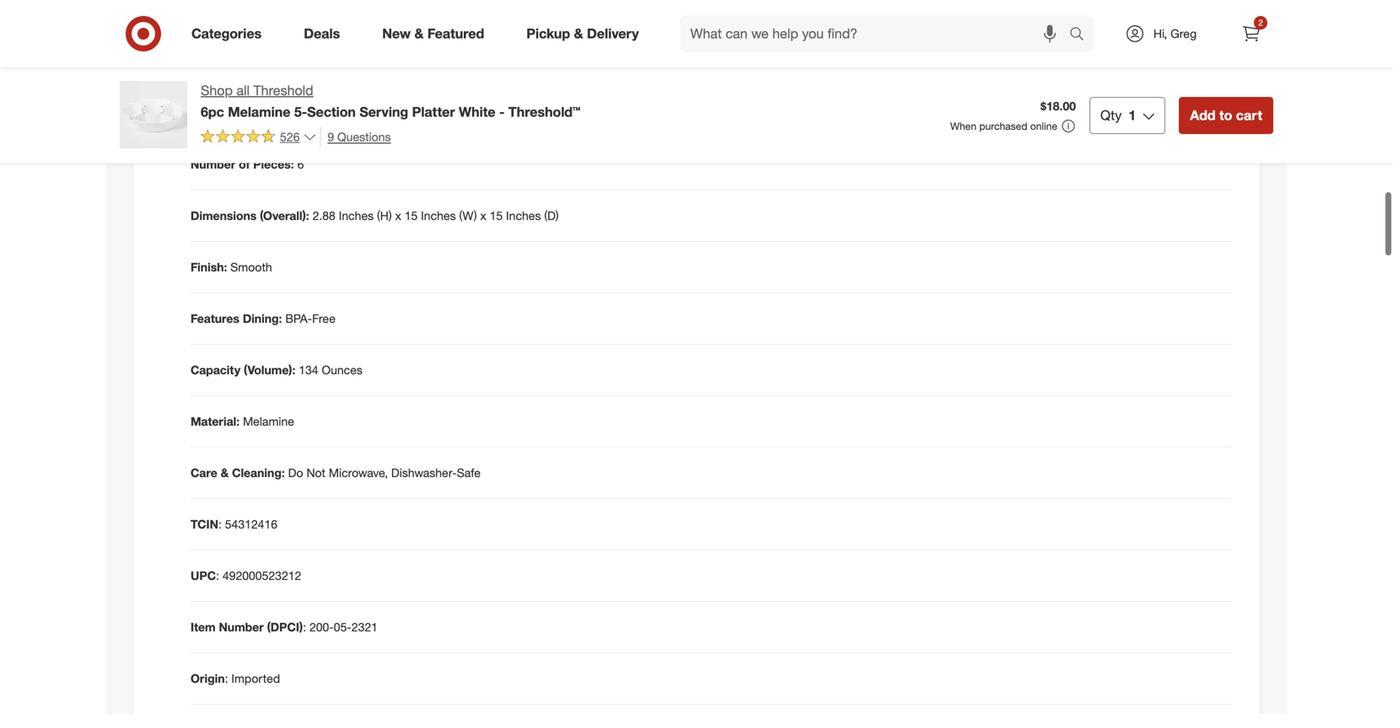 Task type: vqa. For each thing, say whether or not it's contained in the screenshot.


Task type: describe. For each thing, give the bounding box(es) containing it.
questions
[[338, 129, 391, 144]]

when
[[951, 120, 977, 132]]

melamine inside shop all threshold 6pc melamine 5-section serving platter white - threshold™
[[228, 104, 291, 120]]

safe
[[457, 466, 481, 480]]

1 15 from the left
[[405, 208, 418, 223]]

(overall):
[[260, 208, 309, 223]]

2
[[1259, 17, 1264, 28]]

3 inches from the left
[[506, 208, 541, 223]]

dining:
[[243, 311, 282, 326]]

threshold
[[254, 82, 314, 99]]

new & featured
[[382, 25, 485, 42]]

threshold™: looks like home, feels like you.
[[726, 3, 954, 18]]

finish:
[[191, 260, 227, 275]]

pickup & delivery link
[[512, 15, 660, 52]]

492000523212
[[223, 569, 301, 583]]

& for care
[[221, 466, 229, 480]]

features dining: bpa-free
[[191, 311, 336, 326]]

specifications
[[191, 61, 299, 80]]

9 questions link
[[320, 127, 391, 147]]

dimensions (overall): 2.88 inches (h) x 15 inches (w) x 15 inches (d)
[[191, 208, 559, 223]]

item
[[191, 620, 216, 635]]

categories
[[192, 25, 262, 42]]

2.88
[[313, 208, 336, 223]]

search
[[1062, 27, 1103, 44]]

(w)
[[459, 208, 477, 223]]

: for 492000523212
[[216, 569, 219, 583]]

2 15 from the left
[[490, 208, 503, 223]]

to
[[1220, 107, 1233, 123]]

round
[[246, 106, 281, 120]]

9 questions
[[328, 129, 391, 144]]

capacity
[[191, 363, 241, 378]]

05-
[[334, 620, 352, 635]]

material: melamine
[[191, 414, 294, 429]]

1 x from the left
[[395, 208, 401, 223]]

hi, greg
[[1154, 26, 1197, 41]]

greg
[[1171, 26, 1197, 41]]

(volume):
[[244, 363, 296, 378]]

shop all threshold 6pc melamine 5-section serving platter white - threshold™
[[201, 82, 581, 120]]

1
[[1129, 107, 1137, 123]]

microwave,
[[329, 466, 388, 480]]

material:
[[191, 414, 240, 429]]

add
[[1191, 107, 1216, 123]]

6
[[297, 157, 304, 172]]

(d)
[[544, 208, 559, 223]]

new
[[382, 25, 411, 42]]

bpa-
[[285, 311, 312, 326]]

you.
[[932, 3, 954, 18]]

2321
[[352, 620, 378, 635]]

delivery
[[587, 25, 639, 42]]

threshold™
[[509, 104, 581, 120]]

image of 6pc melamine 5-section serving platter white - threshold™ image
[[120, 81, 187, 148]]

categories link
[[177, 15, 283, 52]]

cleaning:
[[232, 466, 285, 480]]

1 like from the left
[[826, 3, 844, 18]]

dimensions
[[191, 208, 257, 223]]

deals link
[[290, 15, 361, 52]]

do
[[288, 466, 303, 480]]

qty
[[1101, 107, 1122, 123]]

shop
[[201, 82, 233, 99]]

online
[[1031, 120, 1058, 132]]

54312416
[[225, 517, 278, 532]]

qty 1
[[1101, 107, 1137, 123]]

looks
[[791, 3, 823, 18]]

: left 200-
[[303, 620, 306, 635]]

specifications button
[[147, 44, 1247, 98]]

526
[[280, 129, 300, 144]]

9
[[328, 129, 334, 144]]

dishwasher-
[[391, 466, 457, 480]]



Task type: locate. For each thing, give the bounding box(es) containing it.
& for new
[[415, 25, 424, 42]]

x right (w) on the top
[[480, 208, 487, 223]]

15 right (h)
[[405, 208, 418, 223]]

& for pickup
[[574, 25, 583, 42]]

capacity (volume): 134  ounces
[[191, 363, 363, 378]]

& right care
[[221, 466, 229, 480]]

134
[[299, 363, 319, 378]]

0 vertical spatial number
[[191, 157, 236, 172]]

pickup
[[527, 25, 570, 42]]

2 x from the left
[[480, 208, 487, 223]]

number right the item
[[219, 620, 264, 635]]

(shape)
[[284, 106, 323, 120]]

2 link
[[1233, 15, 1271, 52]]

tcin : 54312416
[[191, 517, 278, 532]]

threshold™:
[[726, 3, 788, 18]]

melamine up 526 link
[[228, 104, 291, 120]]

pieces:
[[253, 157, 294, 172]]

: left "54312416"
[[218, 517, 222, 532]]

: for 54312416
[[218, 517, 222, 532]]

1 horizontal spatial like
[[911, 3, 929, 18]]

hi,
[[1154, 26, 1168, 41]]

ounces
[[322, 363, 363, 378]]

like right looks
[[826, 3, 844, 18]]

0 horizontal spatial inches
[[339, 208, 374, 223]]

0 horizontal spatial like
[[826, 3, 844, 18]]

pickup & delivery
[[527, 25, 639, 42]]

deals
[[304, 25, 340, 42]]

inches left (h)
[[339, 208, 374, 223]]

like left you.
[[911, 3, 929, 18]]

when purchased online
[[951, 120, 1058, 132]]

inches left (d)
[[506, 208, 541, 223]]

inches
[[339, 208, 374, 223], [421, 208, 456, 223], [506, 208, 541, 223]]

1 vertical spatial melamine
[[243, 414, 294, 429]]

5-
[[294, 104, 307, 120]]

15 right (w) on the top
[[490, 208, 503, 223]]

1 inches from the left
[[339, 208, 374, 223]]

imported
[[231, 672, 280, 686]]

x
[[395, 208, 401, 223], [480, 208, 487, 223]]

2 horizontal spatial inches
[[506, 208, 541, 223]]

smooth
[[231, 260, 272, 275]]

new & featured link
[[368, 15, 506, 52]]

(h)
[[377, 208, 392, 223]]

1 horizontal spatial inches
[[421, 208, 456, 223]]

-
[[499, 104, 505, 120]]

& right pickup
[[574, 25, 583, 42]]

6pc
[[201, 104, 224, 120]]

origin : imported
[[191, 672, 280, 686]]

x right (h)
[[395, 208, 401, 223]]

cart
[[1237, 107, 1263, 123]]

0 horizontal spatial 15
[[405, 208, 418, 223]]

0 vertical spatial melamine
[[228, 104, 291, 120]]

featured
[[428, 25, 485, 42]]

features: round (shape)
[[191, 106, 323, 120]]

free
[[312, 311, 336, 326]]

1 horizontal spatial x
[[480, 208, 487, 223]]

& right new on the left of the page
[[415, 25, 424, 42]]

2 like from the left
[[911, 3, 929, 18]]

add to cart button
[[1180, 97, 1274, 134]]

like
[[826, 3, 844, 18], [911, 3, 929, 18]]

section
[[307, 104, 356, 120]]

add to cart
[[1191, 107, 1263, 123]]

1 horizontal spatial &
[[415, 25, 424, 42]]

: for imported
[[225, 672, 228, 686]]

upc : 492000523212
[[191, 569, 301, 583]]

&
[[415, 25, 424, 42], [574, 25, 583, 42], [221, 466, 229, 480]]

1 vertical spatial number
[[219, 620, 264, 635]]

0 horizontal spatial &
[[221, 466, 229, 480]]

1 horizontal spatial 15
[[490, 208, 503, 223]]

number of pieces: 6
[[191, 157, 304, 172]]

home,
[[847, 3, 880, 18]]

not
[[307, 466, 326, 480]]

melamine down (volume):
[[243, 414, 294, 429]]

all
[[237, 82, 250, 99]]

526 link
[[201, 127, 317, 148]]

2 horizontal spatial &
[[574, 25, 583, 42]]

platter
[[412, 104, 455, 120]]

What can we help you find? suggestions appear below search field
[[681, 15, 1074, 52]]

care & cleaning: do not microwave, dishwasher-safe
[[191, 466, 481, 480]]

finish: smooth
[[191, 260, 272, 275]]

white
[[459, 104, 496, 120]]

number left of
[[191, 157, 236, 172]]

features
[[191, 311, 240, 326]]

0 horizontal spatial x
[[395, 208, 401, 223]]

care
[[191, 466, 217, 480]]

(dpci)
[[267, 620, 303, 635]]

inches left (w) on the top
[[421, 208, 456, 223]]

feels
[[883, 3, 908, 18]]

of
[[239, 157, 250, 172]]

serving
[[360, 104, 409, 120]]

features:
[[191, 106, 243, 120]]

: left imported
[[225, 672, 228, 686]]

upc
[[191, 569, 216, 583]]

:
[[218, 517, 222, 532], [216, 569, 219, 583], [303, 620, 306, 635], [225, 672, 228, 686]]

melamine
[[228, 104, 291, 120], [243, 414, 294, 429]]

tcin
[[191, 517, 218, 532]]

2 inches from the left
[[421, 208, 456, 223]]

200-
[[310, 620, 334, 635]]

search button
[[1062, 15, 1103, 56]]

purchased
[[980, 120, 1028, 132]]

: left 492000523212
[[216, 569, 219, 583]]

item number (dpci) : 200-05-2321
[[191, 620, 378, 635]]

origin
[[191, 672, 225, 686]]

$18.00
[[1041, 99, 1076, 113]]

15
[[405, 208, 418, 223], [490, 208, 503, 223]]



